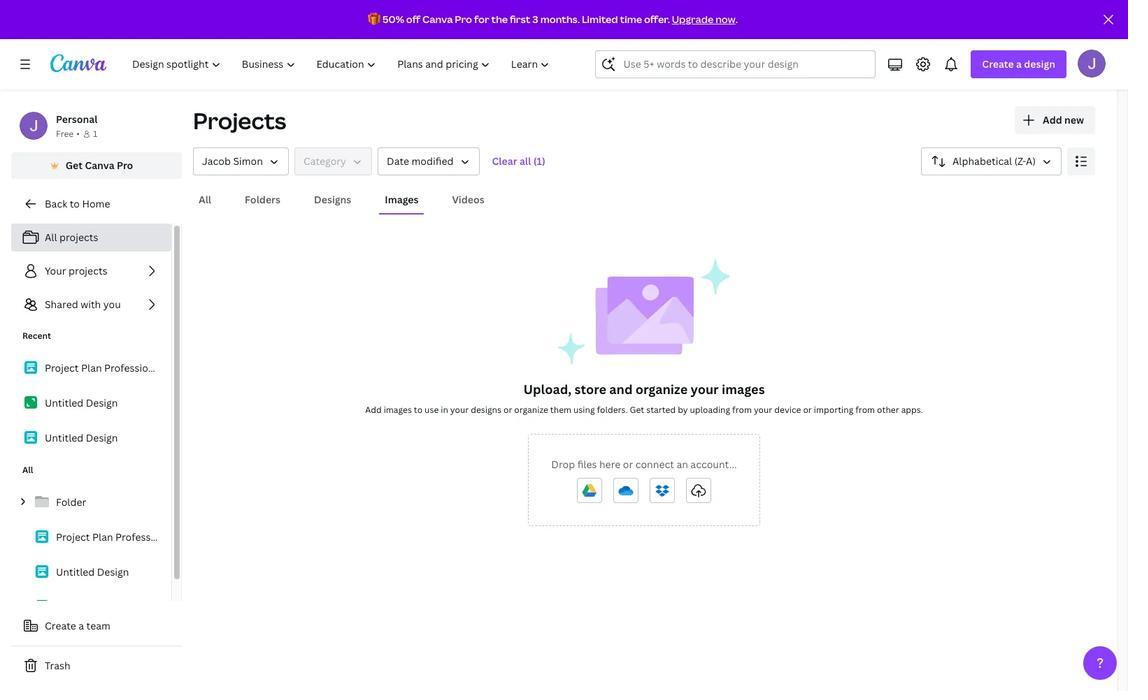 Task type: describe. For each thing, give the bounding box(es) containing it.
create a design
[[982, 57, 1055, 71]]

jacob simon image
[[1078, 50, 1106, 78]]

shared
[[45, 298, 78, 311]]

2 horizontal spatial your
[[754, 404, 772, 416]]

0 horizontal spatial or
[[503, 404, 512, 416]]

your
[[45, 264, 66, 278]]

videos button
[[447, 187, 490, 213]]

1 horizontal spatial pro
[[455, 13, 472, 26]]

you
[[103, 298, 121, 311]]

folders button
[[239, 187, 286, 213]]

trash
[[45, 659, 70, 673]]

new
[[1064, 113, 1084, 127]]

design
[[1024, 57, 1055, 71]]

folders
[[245, 193, 280, 206]]

all button
[[193, 187, 217, 213]]

jacob simon
[[202, 155, 263, 168]]

create for create a team
[[45, 620, 76, 633]]

create a team
[[45, 620, 110, 633]]

0 horizontal spatial organize
[[514, 404, 548, 416]]

modified
[[412, 155, 454, 168]]

get canva pro
[[65, 159, 133, 172]]

alphabetical
[[952, 155, 1012, 168]]

Owner button
[[193, 148, 289, 176]]

images
[[385, 193, 419, 206]]

simon
[[233, 155, 263, 168]]

Category button
[[294, 148, 372, 176]]

back to home
[[45, 197, 110, 210]]

3
[[532, 13, 538, 26]]

create for create a design
[[982, 57, 1014, 71]]

with
[[81, 298, 101, 311]]

personal
[[56, 113, 98, 126]]

folders.
[[597, 404, 628, 416]]

offer.
[[644, 13, 670, 26]]

create a team button
[[11, 613, 182, 641]]

in
[[441, 404, 448, 416]]

apps.
[[901, 404, 923, 416]]

recent
[[22, 330, 51, 342]]

your projects link
[[11, 257, 171, 285]]

a)
[[1026, 155, 1036, 168]]

importing
[[814, 404, 853, 416]]

jacob
[[202, 155, 231, 168]]

2 vertical spatial all
[[22, 464, 33, 476]]

drop
[[551, 458, 575, 471]]

free •
[[56, 128, 80, 140]]

🎁
[[368, 13, 381, 26]]

0 horizontal spatial your
[[450, 404, 469, 416]]

shared with you
[[45, 298, 121, 311]]

folder
[[56, 496, 86, 509]]

1 horizontal spatial organize
[[636, 381, 688, 398]]

by
[[678, 404, 688, 416]]

them
[[550, 404, 571, 416]]

months.
[[540, 13, 580, 26]]

all
[[520, 155, 531, 168]]

get inside button
[[65, 159, 83, 172]]

alphabetical (z-a)
[[952, 155, 1036, 168]]

untitled design for list containing untitled design
[[45, 431, 118, 445]]

pro inside button
[[117, 159, 133, 172]]

shared with you link
[[11, 291, 171, 319]]

(1)
[[533, 155, 545, 168]]

1 from from the left
[[732, 404, 752, 416]]

designs
[[314, 193, 351, 206]]

and
[[609, 381, 633, 398]]

started
[[646, 404, 676, 416]]

untitled for 3rd untitled design link from the bottom
[[45, 397, 83, 410]]

50%
[[382, 13, 404, 26]]

all for all button
[[199, 193, 211, 206]]

back
[[45, 197, 67, 210]]

add inside upload, store and organize your images add images to use in your designs or organize them using folders. get started by uploading from your device or importing from other apps.
[[365, 404, 382, 416]]

1
[[93, 128, 97, 140]]

home
[[82, 197, 110, 210]]

using
[[573, 404, 595, 416]]

untitled design link for list containing untitled design
[[11, 424, 171, 453]]

add new
[[1043, 113, 1084, 127]]

a for design
[[1016, 57, 1022, 71]]

clear
[[492, 155, 517, 168]]

1 horizontal spatial your
[[691, 381, 719, 398]]

time
[[620, 13, 642, 26]]

untitled design link for list containing folder
[[11, 558, 171, 587]]

to inside back to home link
[[70, 197, 80, 210]]

clear all (1)
[[492, 155, 545, 168]]



Task type: vqa. For each thing, say whether or not it's contained in the screenshot.
8-Pointed Star Inflated image on the bottom left
no



Task type: locate. For each thing, give the bounding box(es) containing it.
1 horizontal spatial create
[[982, 57, 1014, 71]]

list containing folder
[[11, 488, 171, 622]]

your up uploading
[[691, 381, 719, 398]]

or right 'here' on the right bottom of the page
[[623, 458, 633, 471]]

get canva pro button
[[11, 152, 182, 179]]

get
[[65, 159, 83, 172], [630, 404, 644, 416]]

0 vertical spatial untitled
[[45, 397, 83, 410]]

0 vertical spatial all
[[199, 193, 211, 206]]

0 vertical spatial organize
[[636, 381, 688, 398]]

images up uploading
[[722, 381, 765, 398]]

2 vertical spatial untitled design
[[56, 566, 129, 579]]

upload, store and organize your images add images to use in your designs or organize them using folders. get started by uploading from your device or importing from other apps.
[[365, 381, 923, 416]]

off
[[406, 13, 420, 26]]

organize down upload,
[[514, 404, 548, 416]]

create left 'team'
[[45, 620, 76, 633]]

get left started
[[630, 404, 644, 416]]

create a design button
[[971, 50, 1066, 78]]

other
[[877, 404, 899, 416]]

1 vertical spatial untitled
[[45, 431, 83, 445]]

canva
[[422, 13, 453, 26], [85, 159, 114, 172]]

add
[[1043, 113, 1062, 127], [365, 404, 382, 416]]

add left new
[[1043, 113, 1062, 127]]

images
[[722, 381, 765, 398], [384, 404, 412, 416]]

🎁 50% off canva pro for the first 3 months. limited time offer. upgrade now .
[[368, 13, 738, 26]]

designs
[[471, 404, 501, 416]]

0 vertical spatial get
[[65, 159, 83, 172]]

now
[[716, 13, 735, 26]]

add left use
[[365, 404, 382, 416]]

1 vertical spatial images
[[384, 404, 412, 416]]

limited
[[582, 13, 618, 26]]

organize
[[636, 381, 688, 398], [514, 404, 548, 416]]

store
[[575, 381, 606, 398]]

0 horizontal spatial pro
[[117, 159, 133, 172]]

3 untitled design link from the top
[[11, 558, 171, 587]]

1 vertical spatial projects
[[69, 264, 107, 278]]

account...
[[690, 458, 737, 471]]

use
[[425, 404, 439, 416]]

1 vertical spatial to
[[414, 404, 422, 416]]

untitled design
[[45, 397, 118, 410], [45, 431, 118, 445], [56, 566, 129, 579]]

2 vertical spatial list
[[11, 488, 171, 622]]

date
[[387, 155, 409, 168]]

1 horizontal spatial add
[[1043, 113, 1062, 127]]

projects
[[193, 106, 286, 136]]

untitled
[[45, 397, 83, 410], [45, 431, 83, 445], [56, 566, 95, 579]]

1 horizontal spatial a
[[1016, 57, 1022, 71]]

free
[[56, 128, 74, 140]]

projects
[[59, 231, 98, 244], [69, 264, 107, 278]]

all projects link
[[11, 224, 171, 252]]

0 vertical spatial untitled design link
[[11, 389, 171, 418]]

0 horizontal spatial get
[[65, 159, 83, 172]]

0 vertical spatial create
[[982, 57, 1014, 71]]

drop files here or connect an account...
[[551, 458, 737, 471]]

uploading
[[690, 404, 730, 416]]

1 vertical spatial get
[[630, 404, 644, 416]]

1 horizontal spatial or
[[623, 458, 633, 471]]

0 vertical spatial images
[[722, 381, 765, 398]]

images left use
[[384, 404, 412, 416]]

projects for all projects
[[59, 231, 98, 244]]

0 vertical spatial projects
[[59, 231, 98, 244]]

to left use
[[414, 404, 422, 416]]

canva inside button
[[85, 159, 114, 172]]

for
[[474, 13, 489, 26]]

from left other
[[855, 404, 875, 416]]

organize up started
[[636, 381, 688, 398]]

2 vertical spatial design
[[97, 566, 129, 579]]

folder link
[[11, 488, 171, 518]]

2 horizontal spatial all
[[199, 193, 211, 206]]

2 untitled design link from the top
[[11, 424, 171, 453]]

(z-
[[1014, 155, 1026, 168]]

1 horizontal spatial images
[[722, 381, 765, 398]]

1 list from the top
[[11, 224, 171, 319]]

untitled design for list containing folder
[[56, 566, 129, 579]]

1 vertical spatial pro
[[117, 159, 133, 172]]

0 horizontal spatial add
[[365, 404, 382, 416]]

1 vertical spatial design
[[86, 431, 118, 445]]

upgrade now button
[[672, 13, 735, 26]]

0 vertical spatial list
[[11, 224, 171, 319]]

1 vertical spatial untitled design
[[45, 431, 118, 445]]

a inside button
[[79, 620, 84, 633]]

connect
[[635, 458, 674, 471]]

1 horizontal spatial from
[[855, 404, 875, 416]]

the
[[491, 13, 508, 26]]

0 vertical spatial design
[[86, 397, 118, 410]]

1 vertical spatial untitled design link
[[11, 424, 171, 453]]

canva right off
[[422, 13, 453, 26]]

0 horizontal spatial from
[[732, 404, 752, 416]]

projects down back to home
[[59, 231, 98, 244]]

canva down 1
[[85, 159, 114, 172]]

first
[[510, 13, 530, 26]]

your left device
[[754, 404, 772, 416]]

list containing untitled design
[[11, 354, 171, 453]]

1 horizontal spatial get
[[630, 404, 644, 416]]

a left 'team'
[[79, 620, 84, 633]]

to right back
[[70, 197, 80, 210]]

team
[[86, 620, 110, 633]]

all inside button
[[199, 193, 211, 206]]

a
[[1016, 57, 1022, 71], [79, 620, 84, 633]]

projects right your
[[69, 264, 107, 278]]

Search search field
[[623, 51, 848, 78]]

your projects
[[45, 264, 107, 278]]

untitled for untitled design link related to list containing untitled design
[[45, 431, 83, 445]]

pro left for in the left top of the page
[[455, 13, 472, 26]]

to
[[70, 197, 80, 210], [414, 404, 422, 416]]

1 vertical spatial add
[[365, 404, 382, 416]]

videos
[[452, 193, 484, 206]]

clear all (1) link
[[485, 148, 552, 176]]

all inside list
[[45, 231, 57, 244]]

pro
[[455, 13, 472, 26], [117, 159, 133, 172]]

or right device
[[803, 404, 812, 416]]

list
[[11, 224, 171, 319], [11, 354, 171, 453], [11, 488, 171, 622]]

0 horizontal spatial a
[[79, 620, 84, 633]]

pro up back to home link
[[117, 159, 133, 172]]

1 vertical spatial canva
[[85, 159, 114, 172]]

1 untitled design link from the top
[[11, 389, 171, 418]]

0 horizontal spatial create
[[45, 620, 76, 633]]

0 horizontal spatial canva
[[85, 159, 114, 172]]

an
[[677, 458, 688, 471]]

1 horizontal spatial all
[[45, 231, 57, 244]]

2 vertical spatial untitled
[[56, 566, 95, 579]]

2 list from the top
[[11, 354, 171, 453]]

create inside dropdown button
[[982, 57, 1014, 71]]

all for all projects
[[45, 231, 57, 244]]

1 vertical spatial organize
[[514, 404, 548, 416]]

1 vertical spatial all
[[45, 231, 57, 244]]

design
[[86, 397, 118, 410], [86, 431, 118, 445], [97, 566, 129, 579]]

from
[[732, 404, 752, 416], [855, 404, 875, 416]]

all projects
[[45, 231, 98, 244]]

1 horizontal spatial to
[[414, 404, 422, 416]]

1 vertical spatial create
[[45, 620, 76, 633]]

0 vertical spatial pro
[[455, 13, 472, 26]]

images button
[[379, 187, 424, 213]]

designs button
[[308, 187, 357, 213]]

1 vertical spatial a
[[79, 620, 84, 633]]

date modified
[[387, 155, 454, 168]]

add inside dropdown button
[[1043, 113, 1062, 127]]

Sort by button
[[921, 148, 1062, 176]]

get inside upload, store and organize your images add images to use in your designs or organize them using folders. get started by uploading from your device or importing from other apps.
[[630, 404, 644, 416]]

None search field
[[595, 50, 876, 78]]

a left design
[[1016, 57, 1022, 71]]

0 vertical spatial add
[[1043, 113, 1062, 127]]

top level navigation element
[[123, 50, 562, 78]]

0 vertical spatial a
[[1016, 57, 1022, 71]]

0 vertical spatial to
[[70, 197, 80, 210]]

create inside button
[[45, 620, 76, 633]]

untitled for untitled design link for list containing folder
[[56, 566, 95, 579]]

from right uploading
[[732, 404, 752, 416]]

0 vertical spatial canva
[[422, 13, 453, 26]]

2 horizontal spatial or
[[803, 404, 812, 416]]

a inside dropdown button
[[1016, 57, 1022, 71]]

device
[[774, 404, 801, 416]]

2 from from the left
[[855, 404, 875, 416]]

projects for your projects
[[69, 264, 107, 278]]

2 vertical spatial untitled design link
[[11, 558, 171, 587]]

0 vertical spatial untitled design
[[45, 397, 118, 410]]

a for team
[[79, 620, 84, 633]]

to inside upload, store and organize your images add images to use in your designs or organize them using folders. get started by uploading from your device or importing from other apps.
[[414, 404, 422, 416]]

create
[[982, 57, 1014, 71], [45, 620, 76, 633]]

upgrade
[[672, 13, 714, 26]]

•
[[76, 128, 80, 140]]

back to home link
[[11, 190, 182, 218]]

0 horizontal spatial all
[[22, 464, 33, 476]]

0 horizontal spatial images
[[384, 404, 412, 416]]

here
[[599, 458, 621, 471]]

files
[[577, 458, 597, 471]]

.
[[735, 13, 738, 26]]

create left design
[[982, 57, 1014, 71]]

3 list from the top
[[11, 488, 171, 622]]

trash link
[[11, 652, 182, 680]]

0 horizontal spatial to
[[70, 197, 80, 210]]

add new button
[[1015, 106, 1095, 134]]

your right in
[[450, 404, 469, 416]]

Date modified button
[[378, 148, 479, 176]]

get down •
[[65, 159, 83, 172]]

or right designs
[[503, 404, 512, 416]]

list containing all projects
[[11, 224, 171, 319]]

category
[[303, 155, 346, 168]]

all
[[199, 193, 211, 206], [45, 231, 57, 244], [22, 464, 33, 476]]

1 horizontal spatial canva
[[422, 13, 453, 26]]

upload,
[[523, 381, 572, 398]]

1 vertical spatial list
[[11, 354, 171, 453]]



